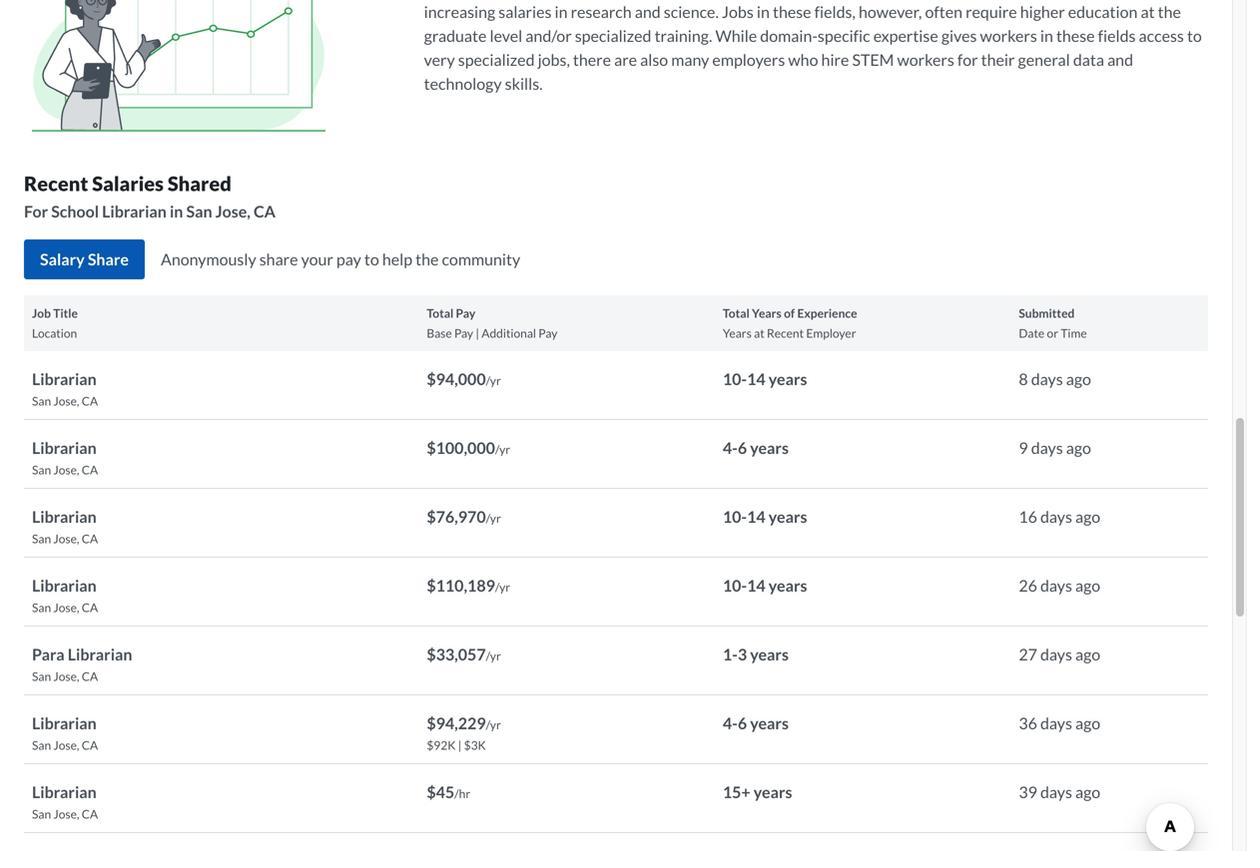 Task type: vqa. For each thing, say whether or not it's contained in the screenshot.


Task type: describe. For each thing, give the bounding box(es) containing it.
39
[[1019, 783, 1037, 802]]

4-6 years for 9 days ago
[[723, 438, 789, 458]]

total years of experience years at recent employer
[[723, 306, 857, 340]]

for
[[24, 202, 48, 221]]

yr for $100,000
[[499, 442, 510, 457]]

anonymously
[[161, 250, 256, 269]]

ca for $94,229
[[82, 738, 98, 753]]

14 for 26
[[747, 576, 766, 596]]

time
[[1061, 326, 1087, 340]]

total for total pay base pay | additional pay
[[427, 306, 454, 321]]

location
[[32, 326, 77, 340]]

pay right the base
[[454, 326, 473, 340]]

pay right additional
[[539, 326, 558, 340]]

ago for 16 days ago
[[1075, 507, 1101, 527]]

help
[[382, 250, 412, 269]]

| for total
[[476, 326, 479, 340]]

at
[[754, 326, 765, 340]]

job title location
[[32, 306, 78, 340]]

/ for $110,189
[[495, 580, 499, 595]]

10-14 years for 16 days ago
[[723, 507, 807, 527]]

1 horizontal spatial years
[[752, 306, 782, 321]]

10- for $76,970
[[723, 507, 747, 527]]

librarian for $94,000
[[32, 369, 97, 389]]

san for $45
[[32, 807, 51, 822]]

in
[[170, 202, 183, 221]]

days for 8
[[1031, 369, 1063, 389]]

26
[[1019, 576, 1037, 596]]

$33,057 / yr
[[427, 645, 501, 665]]

jose, for $110,189
[[53, 601, 79, 615]]

yr inside $94,229 / yr $92k | $3k
[[490, 718, 501, 732]]

san for $94,229
[[32, 738, 51, 753]]

additional
[[482, 326, 536, 340]]

yr for $110,189
[[499, 580, 510, 595]]

8 days ago
[[1019, 369, 1091, 389]]

ca inside the "para librarian san jose, ca"
[[82, 670, 98, 684]]

submitted
[[1019, 306, 1075, 321]]

15+
[[723, 783, 751, 802]]

1 vertical spatial years
[[723, 326, 752, 340]]

base
[[427, 326, 452, 340]]

employer
[[806, 326, 856, 340]]

librarian for $100,000
[[32, 438, 97, 458]]

yr for $33,057
[[490, 649, 501, 664]]

8
[[1019, 369, 1028, 389]]

ago for 36 days ago
[[1075, 714, 1101, 733]]

5 librarian san jose, ca from the top
[[32, 714, 98, 753]]

jose, inside recent salaries shared for school librarian in san jose, ca
[[215, 202, 250, 221]]

san inside the "para librarian san jose, ca"
[[32, 670, 51, 684]]

$33,057
[[427, 645, 486, 665]]

shared
[[168, 172, 231, 196]]

$94,000
[[427, 369, 486, 389]]

years for 8 days ago
[[769, 369, 807, 389]]

recent salaries shared for school librarian in san jose, ca
[[24, 172, 276, 221]]

$45
[[427, 783, 455, 802]]

1-3 years
[[723, 645, 789, 665]]

/ for $76,970
[[486, 511, 490, 526]]

days for 9
[[1031, 438, 1063, 458]]

4- for $94,229
[[723, 714, 738, 733]]

days for 36
[[1040, 714, 1072, 733]]

days for 16
[[1040, 507, 1072, 527]]

san inside recent salaries shared for school librarian in san jose, ca
[[186, 202, 212, 221]]

ca for $100,000
[[82, 463, 98, 477]]

yr for $94,000
[[490, 373, 501, 388]]

para
[[32, 645, 65, 665]]

39 days ago
[[1019, 783, 1101, 802]]

pay
[[336, 250, 361, 269]]

| for $94,229
[[458, 738, 462, 753]]

years for 9 days ago
[[750, 438, 789, 458]]

experience
[[797, 306, 857, 321]]

community
[[442, 250, 520, 269]]

6 for $94,229
[[738, 714, 747, 733]]

ca for $45
[[82, 807, 98, 822]]

10- for $110,189
[[723, 576, 747, 596]]

$100,000
[[427, 438, 495, 458]]

10-14 years for 8 days ago
[[723, 369, 807, 389]]

days for 27
[[1040, 645, 1072, 665]]

ago for 27 days ago
[[1075, 645, 1101, 665]]

3
[[738, 645, 747, 665]]

librarian inside the "para librarian san jose, ca"
[[68, 645, 132, 665]]

6 for $100,000
[[738, 438, 747, 458]]

the
[[416, 250, 439, 269]]

14 for 8
[[747, 369, 766, 389]]

school
[[51, 202, 99, 221]]

/ for $33,057
[[486, 649, 490, 664]]

san for $76,970
[[32, 532, 51, 546]]

submitted date or time
[[1019, 306, 1087, 340]]

title
[[53, 306, 78, 321]]

ca for $94,000
[[82, 394, 98, 408]]



Task type: locate. For each thing, give the bounding box(es) containing it.
0 vertical spatial years
[[752, 306, 782, 321]]

days right 16
[[1040, 507, 1072, 527]]

2 4-6 years from the top
[[723, 714, 789, 733]]

2 vertical spatial 10-14 years
[[723, 576, 807, 596]]

recent
[[24, 172, 88, 196], [767, 326, 804, 340]]

ago right 9
[[1066, 438, 1091, 458]]

your
[[301, 250, 333, 269]]

4 librarian san jose, ca from the top
[[32, 576, 98, 615]]

36
[[1019, 714, 1037, 733]]

days for 39
[[1040, 783, 1072, 802]]

recent up school
[[24, 172, 88, 196]]

/ inside $33,057 / yr
[[486, 649, 490, 664]]

2 vertical spatial 10-
[[723, 576, 747, 596]]

$45 / hr
[[427, 783, 470, 802]]

/ inside $110,189 / yr
[[495, 580, 499, 595]]

36 days ago
[[1019, 714, 1101, 733]]

1 6 from the top
[[738, 438, 747, 458]]

ago right 39 at right
[[1075, 783, 1101, 802]]

total inside total pay base pay | additional pay
[[427, 306, 454, 321]]

days
[[1031, 369, 1063, 389], [1031, 438, 1063, 458], [1040, 507, 1072, 527], [1040, 576, 1072, 596], [1040, 645, 1072, 665], [1040, 714, 1072, 733], [1040, 783, 1072, 802]]

1 4-6 years from the top
[[723, 438, 789, 458]]

pay down community
[[456, 306, 476, 321]]

/ down $92k
[[455, 787, 459, 801]]

recent down 'of'
[[767, 326, 804, 340]]

4- for $100,000
[[723, 438, 738, 458]]

librarian
[[102, 202, 167, 221]]

15+ years
[[723, 783, 792, 802]]

10-14 years
[[723, 369, 807, 389], [723, 507, 807, 527], [723, 576, 807, 596]]

/ up $110,189 / yr
[[486, 511, 490, 526]]

$110,189
[[427, 576, 495, 596]]

ago right 16
[[1075, 507, 1101, 527]]

san for $94,000
[[32, 394, 51, 408]]

yr right $94,000
[[490, 373, 501, 388]]

/ for $94,000
[[486, 373, 490, 388]]

1 4- from the top
[[723, 438, 738, 458]]

/ up $76,970 / yr
[[495, 442, 499, 457]]

recent inside total years of experience years at recent employer
[[767, 326, 804, 340]]

/ up $3k
[[486, 718, 490, 732]]

librarian san jose, ca for $94,000
[[32, 369, 98, 408]]

1 14 from the top
[[747, 369, 766, 389]]

| inside $94,229 / yr $92k | $3k
[[458, 738, 462, 753]]

yr inside $33,057 / yr
[[490, 649, 501, 664]]

2 14 from the top
[[747, 507, 766, 527]]

1 vertical spatial 6
[[738, 714, 747, 733]]

/ inside $45 / hr
[[455, 787, 459, 801]]

1 10-14 years from the top
[[723, 369, 807, 389]]

total up the base
[[427, 306, 454, 321]]

ca for $76,970
[[82, 532, 98, 546]]

1 horizontal spatial total
[[723, 306, 750, 321]]

jose, for $94,229
[[53, 738, 79, 753]]

ago right the 26
[[1075, 576, 1101, 596]]

librarian san jose, ca
[[32, 369, 98, 408], [32, 438, 98, 477], [32, 507, 98, 546], [32, 576, 98, 615], [32, 714, 98, 753], [32, 783, 98, 822]]

1 10- from the top
[[723, 369, 747, 389]]

$94,000 / yr
[[427, 369, 501, 389]]

days right the 27
[[1040, 645, 1072, 665]]

1 vertical spatial |
[[458, 738, 462, 753]]

ago for 39 days ago
[[1075, 783, 1101, 802]]

14 for 16
[[747, 507, 766, 527]]

/ for $45
[[455, 787, 459, 801]]

/ inside $100,000 / yr
[[495, 442, 499, 457]]

27 days ago
[[1019, 645, 1101, 665]]

days right 39 at right
[[1040, 783, 1072, 802]]

hr
[[459, 787, 470, 801]]

1 total from the left
[[427, 306, 454, 321]]

2 10-14 years from the top
[[723, 507, 807, 527]]

9 days ago
[[1019, 438, 1091, 458]]

1-
[[723, 645, 738, 665]]

$94,229 / yr $92k | $3k
[[427, 714, 501, 753]]

total left 'of'
[[723, 306, 750, 321]]

$3k
[[464, 738, 486, 753]]

0 vertical spatial recent
[[24, 172, 88, 196]]

10- for $94,000
[[723, 369, 747, 389]]

librarian san jose, ca for $110,189
[[32, 576, 98, 615]]

2 librarian san jose, ca from the top
[[32, 438, 98, 477]]

/ inside $94,229 / yr $92k | $3k
[[486, 718, 490, 732]]

years
[[769, 369, 807, 389], [750, 438, 789, 458], [769, 507, 807, 527], [769, 576, 807, 596], [750, 645, 789, 665], [750, 714, 789, 733], [754, 783, 792, 802]]

total for total years of experience years at recent employer
[[723, 306, 750, 321]]

4-
[[723, 438, 738, 458], [723, 714, 738, 733]]

1 vertical spatial recent
[[767, 326, 804, 340]]

1 horizontal spatial |
[[476, 326, 479, 340]]

or
[[1047, 326, 1058, 340]]

to
[[364, 250, 379, 269]]

days for 26
[[1040, 576, 1072, 596]]

$100,000 / yr
[[427, 438, 510, 458]]

2 4- from the top
[[723, 714, 738, 733]]

total
[[427, 306, 454, 321], [723, 306, 750, 321]]

10-
[[723, 369, 747, 389], [723, 507, 747, 527], [723, 576, 747, 596]]

1 vertical spatial 4-6 years
[[723, 714, 789, 733]]

14
[[747, 369, 766, 389], [747, 507, 766, 527], [747, 576, 766, 596]]

2 10- from the top
[[723, 507, 747, 527]]

ca inside recent salaries shared for school librarian in san jose, ca
[[254, 202, 276, 221]]

6 librarian san jose, ca from the top
[[32, 783, 98, 822]]

4-6 years
[[723, 438, 789, 458], [723, 714, 789, 733]]

days right 9
[[1031, 438, 1063, 458]]

yr right $76,970
[[490, 511, 501, 526]]

/ inside $94,000 / yr
[[486, 373, 490, 388]]

0 horizontal spatial total
[[427, 306, 454, 321]]

san for $100,000
[[32, 463, 51, 477]]

ca
[[254, 202, 276, 221], [82, 394, 98, 408], [82, 463, 98, 477], [82, 532, 98, 546], [82, 601, 98, 615], [82, 670, 98, 684], [82, 738, 98, 753], [82, 807, 98, 822]]

ago for 26 days ago
[[1075, 576, 1101, 596]]

librarian
[[32, 369, 97, 389], [32, 438, 97, 458], [32, 507, 97, 527], [32, 576, 97, 596], [68, 645, 132, 665], [32, 714, 97, 733], [32, 783, 97, 802]]

yr for $76,970
[[490, 511, 501, 526]]

1 vertical spatial 10-
[[723, 507, 747, 527]]

yr right $110,189
[[499, 580, 510, 595]]

/ down additional
[[486, 373, 490, 388]]

0 vertical spatial 6
[[738, 438, 747, 458]]

$110,189 / yr
[[427, 576, 510, 596]]

librarian for $76,970
[[32, 507, 97, 527]]

$92k
[[427, 738, 456, 753]]

| left additional
[[476, 326, 479, 340]]

0 horizontal spatial years
[[723, 326, 752, 340]]

yr inside $110,189 / yr
[[499, 580, 510, 595]]

years
[[752, 306, 782, 321], [723, 326, 752, 340]]

3 10- from the top
[[723, 576, 747, 596]]

date
[[1019, 326, 1045, 340]]

2 6 from the top
[[738, 714, 747, 733]]

/ for $100,000
[[495, 442, 499, 457]]

anonymously share your pay to help the community
[[161, 250, 520, 269]]

4-6 years for 36 days ago
[[723, 714, 789, 733]]

yr inside $76,970 / yr
[[490, 511, 501, 526]]

jose, for $45
[[53, 807, 79, 822]]

0 vertical spatial 10-14 years
[[723, 369, 807, 389]]

/ up $33,057 / yr
[[495, 580, 499, 595]]

yr inside $94,000 / yr
[[490, 373, 501, 388]]

26 days ago
[[1019, 576, 1101, 596]]

10-14 years for 26 days ago
[[723, 576, 807, 596]]

years for 16 days ago
[[769, 507, 807, 527]]

years for 27 days ago
[[750, 645, 789, 665]]

6
[[738, 438, 747, 458], [738, 714, 747, 733]]

years up at on the right top
[[752, 306, 782, 321]]

1 vertical spatial 4-
[[723, 714, 738, 733]]

salaries
[[92, 172, 164, 196]]

librarian san jose, ca for $100,000
[[32, 438, 98, 477]]

ago for 9 days ago
[[1066, 438, 1091, 458]]

0 vertical spatial 4-
[[723, 438, 738, 458]]

/ down $110,189 / yr
[[486, 649, 490, 664]]

of
[[784, 306, 795, 321]]

0 horizontal spatial |
[[458, 738, 462, 753]]

total inside total years of experience years at recent employer
[[723, 306, 750, 321]]

/ for $94,229
[[486, 718, 490, 732]]

$76,970 / yr
[[427, 507, 501, 527]]

days right 36
[[1040, 714, 1072, 733]]

2 vertical spatial 14
[[747, 576, 766, 596]]

salary share
[[40, 250, 129, 269]]

3 10-14 years from the top
[[723, 576, 807, 596]]

share
[[88, 250, 129, 269]]

years left at on the right top
[[723, 326, 752, 340]]

ago for 8 days ago
[[1066, 369, 1091, 389]]

san
[[186, 202, 212, 221], [32, 394, 51, 408], [32, 463, 51, 477], [32, 532, 51, 546], [32, 601, 51, 615], [32, 670, 51, 684], [32, 738, 51, 753], [32, 807, 51, 822]]

$76,970
[[427, 507, 486, 527]]

librarian san jose, ca for $45
[[32, 783, 98, 822]]

ago right the 27
[[1075, 645, 1101, 665]]

3 librarian san jose, ca from the top
[[32, 507, 98, 546]]

1 librarian san jose, ca from the top
[[32, 369, 98, 408]]

0 vertical spatial 10-
[[723, 369, 747, 389]]

2 total from the left
[[723, 306, 750, 321]]

/ inside $76,970 / yr
[[486, 511, 490, 526]]

recent inside recent salaries shared for school librarian in san jose, ca
[[24, 172, 88, 196]]

job
[[32, 306, 51, 321]]

years for 26 days ago
[[769, 576, 807, 596]]

1 horizontal spatial recent
[[767, 326, 804, 340]]

jose, for $100,000
[[53, 463, 79, 477]]

$94,229
[[427, 714, 486, 733]]

0 vertical spatial 14
[[747, 369, 766, 389]]

pay
[[456, 306, 476, 321], [454, 326, 473, 340], [539, 326, 558, 340]]

1 vertical spatial 14
[[747, 507, 766, 527]]

yr
[[490, 373, 501, 388], [499, 442, 510, 457], [490, 511, 501, 526], [499, 580, 510, 595], [490, 649, 501, 664], [490, 718, 501, 732]]

days right the 26
[[1040, 576, 1072, 596]]

16 days ago
[[1019, 507, 1101, 527]]

total pay base pay | additional pay
[[427, 306, 558, 340]]

1 vertical spatial 10-14 years
[[723, 507, 807, 527]]

ago right 36
[[1075, 714, 1101, 733]]

0 vertical spatial |
[[476, 326, 479, 340]]

0 horizontal spatial recent
[[24, 172, 88, 196]]

jose, inside the "para librarian san jose, ca"
[[53, 670, 79, 684]]

share
[[259, 250, 298, 269]]

16
[[1019, 507, 1037, 527]]

0 vertical spatial 4-6 years
[[723, 438, 789, 458]]

ago down "time"
[[1066, 369, 1091, 389]]

yr right $33,057
[[490, 649, 501, 664]]

salary share link
[[24, 240, 145, 280]]

jose,
[[215, 202, 250, 221], [53, 394, 79, 408], [53, 463, 79, 477], [53, 532, 79, 546], [53, 601, 79, 615], [53, 670, 79, 684], [53, 738, 79, 753], [53, 807, 79, 822]]

|
[[476, 326, 479, 340], [458, 738, 462, 753]]

| left $3k
[[458, 738, 462, 753]]

27
[[1019, 645, 1037, 665]]

jose, for $94,000
[[53, 394, 79, 408]]

years for 36 days ago
[[750, 714, 789, 733]]

librarian for $110,189
[[32, 576, 97, 596]]

/
[[486, 373, 490, 388], [495, 442, 499, 457], [486, 511, 490, 526], [495, 580, 499, 595], [486, 649, 490, 664], [486, 718, 490, 732], [455, 787, 459, 801]]

librarian for $45
[[32, 783, 97, 802]]

| inside total pay base pay | additional pay
[[476, 326, 479, 340]]

9
[[1019, 438, 1028, 458]]

3 14 from the top
[[747, 576, 766, 596]]

salary
[[40, 250, 85, 269]]

yr inside $100,000 / yr
[[499, 442, 510, 457]]

ago
[[1066, 369, 1091, 389], [1066, 438, 1091, 458], [1075, 507, 1101, 527], [1075, 576, 1101, 596], [1075, 645, 1101, 665], [1075, 714, 1101, 733], [1075, 783, 1101, 802]]

days right 8
[[1031, 369, 1063, 389]]

yr right $100,000
[[499, 442, 510, 457]]

librarian san jose, ca for $76,970
[[32, 507, 98, 546]]

san for $110,189
[[32, 601, 51, 615]]

yr right $94,229
[[490, 718, 501, 732]]

ca for $110,189
[[82, 601, 98, 615]]

jose, for $76,970
[[53, 532, 79, 546]]

para librarian san jose, ca
[[32, 645, 132, 684]]



